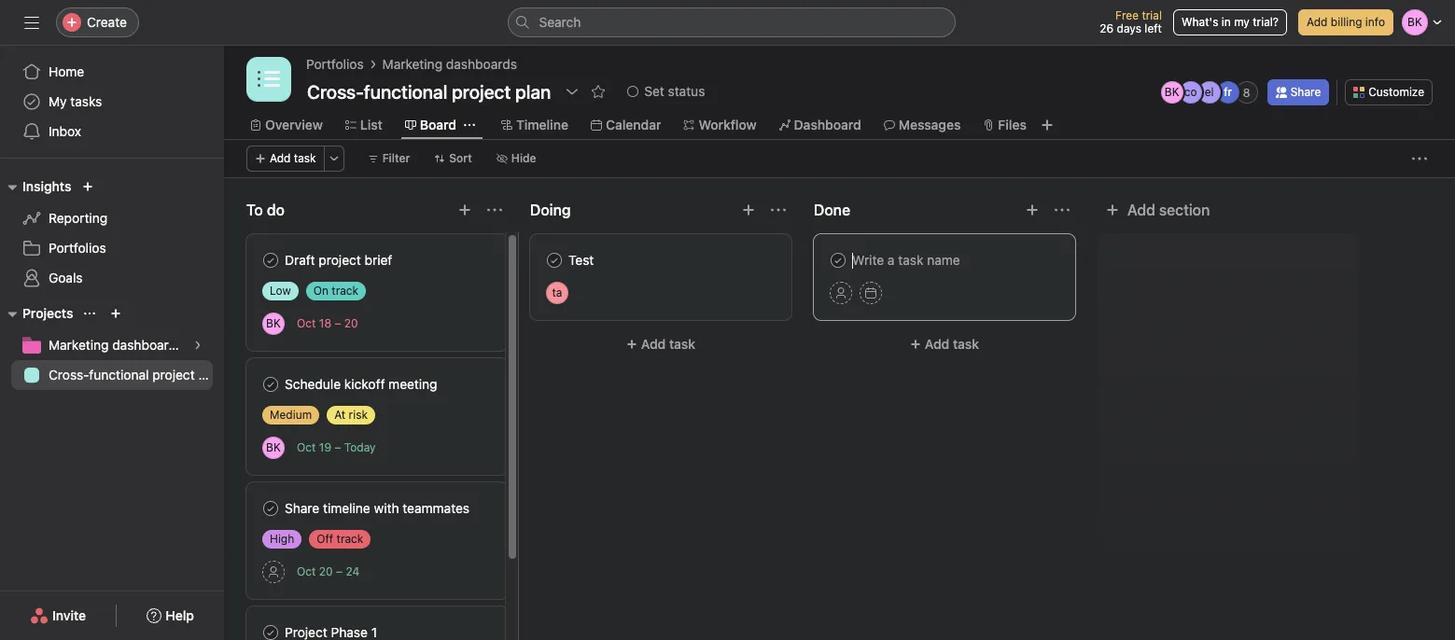 Task type: describe. For each thing, give the bounding box(es) containing it.
set status
[[645, 83, 705, 99]]

draft project brief
[[285, 252, 393, 268]]

add tab image
[[1040, 118, 1055, 133]]

share for share
[[1291, 85, 1322, 99]]

schedule
[[285, 376, 341, 392]]

board
[[420, 117, 457, 133]]

days
[[1118, 21, 1142, 35]]

add for done add task button
[[925, 336, 950, 352]]

projects element
[[0, 297, 224, 394]]

ta button
[[546, 282, 569, 304]]

completed image for doing
[[544, 249, 566, 272]]

completed image for to do
[[260, 249, 282, 272]]

add billing info
[[1307, 15, 1386, 29]]

today
[[344, 441, 376, 455]]

done
[[814, 202, 851, 219]]

dashboard
[[794, 117, 862, 133]]

add for add task button for doing
[[641, 336, 666, 352]]

doing
[[530, 202, 571, 219]]

home link
[[11, 57, 213, 87]]

trial?
[[1254, 15, 1279, 29]]

status
[[668, 83, 705, 99]]

schedule kickoff meeting
[[285, 376, 438, 392]]

el
[[1205, 85, 1215, 99]]

ta
[[552, 286, 563, 300]]

oct 20 – 24
[[297, 565, 360, 579]]

insights button
[[0, 176, 71, 198]]

fr
[[1225, 85, 1233, 99]]

risk
[[349, 408, 368, 422]]

add to starred image
[[591, 84, 606, 99]]

insights element
[[0, 170, 224, 297]]

projects
[[22, 305, 73, 321]]

add billing info button
[[1299, 9, 1394, 35]]

messages
[[899, 117, 961, 133]]

0 vertical spatial portfolios
[[306, 56, 364, 72]]

off
[[317, 532, 334, 546]]

show options, current sort, top image
[[84, 308, 96, 319]]

0 vertical spatial dashboards
[[446, 56, 517, 72]]

add inside add billing info button
[[1307, 15, 1328, 29]]

more actions image
[[1413, 151, 1428, 166]]

bk for draft project brief
[[266, 316, 281, 330]]

insights
[[22, 178, 71, 194]]

bk button for draft project brief
[[262, 312, 285, 335]]

completed checkbox for draft
[[260, 249, 282, 272]]

sort
[[449, 151, 472, 165]]

free
[[1116, 8, 1139, 22]]

– for timeline
[[336, 565, 343, 579]]

share button
[[1268, 79, 1330, 106]]

customize button
[[1346, 79, 1434, 106]]

tasks
[[70, 93, 102, 109]]

help
[[166, 608, 194, 624]]

marketing inside the projects element
[[49, 337, 109, 353]]

invite
[[52, 608, 86, 624]]

0 horizontal spatial completed checkbox
[[260, 498, 282, 520]]

on track
[[313, 284, 359, 298]]

add task button for done
[[814, 328, 1076, 361]]

0 horizontal spatial task
[[294, 151, 316, 165]]

more section actions image
[[1055, 203, 1070, 218]]

test
[[569, 252, 594, 268]]

tab actions image
[[464, 120, 475, 131]]

19
[[319, 441, 332, 455]]

0 horizontal spatial add task
[[270, 151, 316, 165]]

draft
[[285, 252, 315, 268]]

– for kickoff
[[335, 441, 341, 455]]

task for done
[[954, 336, 980, 352]]

what's
[[1182, 15, 1219, 29]]

low
[[270, 284, 291, 298]]

what's in my trial?
[[1182, 15, 1279, 29]]

section
[[1160, 202, 1211, 219]]

add task button for doing
[[530, 328, 792, 361]]

sort button
[[426, 146, 481, 172]]

add for left add task button
[[270, 151, 291, 165]]

completed image for schedule kickoff meeting
[[260, 374, 282, 396]]

my tasks link
[[11, 87, 213, 117]]

to do
[[247, 202, 285, 219]]

add task image for to do
[[458, 203, 473, 218]]

bk for schedule kickoff meeting
[[266, 440, 281, 454]]

plan
[[198, 367, 224, 383]]

overview link
[[250, 115, 323, 135]]

0 vertical spatial bk
[[1165, 85, 1180, 99]]

projects button
[[0, 303, 73, 325]]

more section actions image for to do
[[488, 203, 502, 218]]

goals link
[[11, 263, 213, 293]]

timeline link
[[502, 115, 569, 135]]

list
[[360, 117, 383, 133]]

meeting
[[389, 376, 438, 392]]

8
[[1244, 85, 1251, 99]]

bk button for schedule kickoff meeting
[[262, 437, 285, 459]]

24
[[346, 565, 360, 579]]

board link
[[405, 115, 457, 135]]



Task type: vqa. For each thing, say whether or not it's contained in the screenshot.
Mark complete image associated with fifth Mark complete option from the bottom
no



Task type: locate. For each thing, give the bounding box(es) containing it.
project up on track
[[319, 252, 361, 268]]

– left 24
[[336, 565, 343, 579]]

marketing dashboards link up functional
[[11, 331, 213, 360]]

share up high
[[285, 501, 320, 516]]

dashboards up tab actions icon
[[446, 56, 517, 72]]

cross-functional project plan
[[49, 367, 224, 383]]

oct 18 – 20
[[297, 317, 358, 331]]

oct for draft
[[297, 317, 316, 331]]

track for timeline
[[337, 532, 364, 546]]

0 vertical spatial oct
[[297, 317, 316, 331]]

search list box
[[508, 7, 956, 37]]

more actions image
[[328, 153, 340, 164]]

1 horizontal spatial completed image
[[544, 249, 566, 272]]

completed image right the help
[[260, 622, 282, 641]]

completed checkbox down done
[[827, 249, 850, 272]]

2 horizontal spatial add task button
[[814, 328, 1076, 361]]

on
[[313, 284, 329, 298]]

0 vertical spatial 20
[[344, 317, 358, 331]]

my
[[1235, 15, 1250, 29]]

0 horizontal spatial project
[[152, 367, 195, 383]]

oct left 19 on the left of the page
[[297, 441, 316, 455]]

add task image down sort
[[458, 203, 473, 218]]

0 vertical spatial portfolios link
[[306, 54, 364, 75]]

1 bk button from the top
[[262, 312, 285, 335]]

3 completed image from the top
[[260, 622, 282, 641]]

dashboards inside the projects element
[[112, 337, 183, 353]]

completed checkbox for done
[[827, 249, 850, 272]]

global element
[[0, 46, 224, 158]]

project left plan
[[152, 367, 195, 383]]

marketing dashboards up functional
[[49, 337, 183, 353]]

0 horizontal spatial dashboards
[[112, 337, 183, 353]]

oct left 24
[[297, 565, 316, 579]]

marketing dashboards
[[383, 56, 517, 72], [49, 337, 183, 353]]

marketing dashboards link
[[383, 54, 517, 75], [11, 331, 213, 360]]

2 vertical spatial completed checkbox
[[260, 622, 282, 641]]

completed checkbox right the help
[[260, 622, 282, 641]]

1 vertical spatial marketing
[[49, 337, 109, 353]]

see details, marketing dashboards image
[[192, 340, 204, 351]]

calendar link
[[591, 115, 662, 135]]

2 add task image from the left
[[742, 203, 756, 218]]

info
[[1366, 15, 1386, 29]]

search button
[[508, 7, 956, 37]]

show options image
[[565, 84, 580, 99]]

add task image for doing
[[742, 203, 756, 218]]

share right 8 at top right
[[1291, 85, 1322, 99]]

hide sidebar image
[[24, 15, 39, 30]]

bk down medium
[[266, 440, 281, 454]]

add for add section button at the right top
[[1128, 202, 1156, 219]]

share timeline with teammates
[[285, 501, 470, 516]]

add task for done
[[925, 336, 980, 352]]

Completed checkbox
[[260, 249, 282, 272], [260, 374, 282, 396], [260, 622, 282, 641]]

marketing dashboards link up 'board'
[[383, 54, 517, 75]]

1 horizontal spatial add task button
[[530, 328, 792, 361]]

2 bk button from the top
[[262, 437, 285, 459]]

left
[[1145, 21, 1163, 35]]

bk
[[1165, 85, 1180, 99], [266, 316, 281, 330], [266, 440, 281, 454]]

cross-
[[49, 367, 89, 383]]

2 horizontal spatial completed checkbox
[[827, 249, 850, 272]]

marketing
[[383, 56, 443, 72], [49, 337, 109, 353]]

0 vertical spatial completed image
[[260, 374, 282, 396]]

co
[[1185, 85, 1198, 99]]

0 vertical spatial marketing dashboards
[[383, 56, 517, 72]]

new image
[[83, 181, 94, 192]]

26
[[1100, 21, 1114, 35]]

completed image for share timeline with teammates
[[260, 498, 282, 520]]

0 horizontal spatial share
[[285, 501, 320, 516]]

Completed checkbox
[[544, 249, 566, 272], [827, 249, 850, 272], [260, 498, 282, 520]]

1 horizontal spatial more section actions image
[[771, 203, 786, 218]]

1 vertical spatial project
[[152, 367, 195, 383]]

1 horizontal spatial add task
[[641, 336, 696, 352]]

list link
[[345, 115, 383, 135]]

search
[[539, 14, 581, 30]]

portfolios link up "list" link
[[306, 54, 364, 75]]

1 oct from the top
[[297, 317, 316, 331]]

timeline
[[516, 117, 569, 133]]

help button
[[135, 600, 206, 633]]

2 completed image from the top
[[260, 498, 282, 520]]

0 horizontal spatial portfolios link
[[11, 233, 213, 263]]

reporting
[[49, 210, 108, 226]]

0 vertical spatial share
[[1291, 85, 1322, 99]]

0 horizontal spatial marketing dashboards link
[[11, 331, 213, 360]]

– right 19 on the left of the page
[[335, 441, 341, 455]]

completed checkbox for doing
[[544, 249, 566, 272]]

–
[[335, 317, 341, 331], [335, 441, 341, 455], [336, 565, 343, 579]]

list image
[[258, 68, 280, 91]]

files
[[999, 117, 1027, 133]]

oct for schedule
[[297, 441, 316, 455]]

2 completed image from the left
[[544, 249, 566, 272]]

1 more section actions image from the left
[[488, 203, 502, 218]]

18
[[319, 317, 332, 331]]

1 horizontal spatial dashboards
[[446, 56, 517, 72]]

off track
[[317, 532, 364, 546]]

0 vertical spatial project
[[319, 252, 361, 268]]

1 horizontal spatial project
[[319, 252, 361, 268]]

0 vertical spatial marketing dashboards link
[[383, 54, 517, 75]]

0 vertical spatial track
[[332, 284, 359, 298]]

2 completed checkbox from the top
[[260, 374, 282, 396]]

add inside add section button
[[1128, 202, 1156, 219]]

completed checkbox up high
[[260, 498, 282, 520]]

bk button down low
[[262, 312, 285, 335]]

billing
[[1332, 15, 1363, 29]]

portfolios
[[306, 56, 364, 72], [49, 240, 106, 256]]

1 horizontal spatial marketing dashboards link
[[383, 54, 517, 75]]

add task image
[[1025, 203, 1040, 218]]

in
[[1222, 15, 1232, 29]]

2 vertical spatial bk
[[266, 440, 281, 454]]

1 horizontal spatial 20
[[344, 317, 358, 331]]

2 horizontal spatial task
[[954, 336, 980, 352]]

task for doing
[[670, 336, 696, 352]]

kickoff
[[345, 376, 385, 392]]

cross-functional project plan link
[[11, 360, 224, 390]]

create button
[[56, 7, 139, 37]]

Write a task name text field
[[830, 250, 1060, 271]]

portfolios down reporting at top left
[[49, 240, 106, 256]]

completed image for done
[[827, 249, 850, 272]]

1 completed image from the top
[[260, 374, 282, 396]]

timeline
[[323, 501, 371, 516]]

completed checkbox for schedule
[[260, 374, 282, 396]]

create
[[87, 14, 127, 30]]

completed image down done
[[827, 249, 850, 272]]

completed checkbox left test
[[544, 249, 566, 272]]

goals
[[49, 270, 83, 286]]

marketing up board link
[[383, 56, 443, 72]]

1 vertical spatial dashboards
[[112, 337, 183, 353]]

None text field
[[303, 75, 556, 108]]

0 horizontal spatial 20
[[319, 565, 333, 579]]

1 vertical spatial 20
[[319, 565, 333, 579]]

1 vertical spatial completed image
[[260, 498, 282, 520]]

oct left 18
[[297, 317, 316, 331]]

20
[[344, 317, 358, 331], [319, 565, 333, 579]]

3 oct from the top
[[297, 565, 316, 579]]

with
[[374, 501, 399, 516]]

2 vertical spatial oct
[[297, 565, 316, 579]]

1 vertical spatial bk button
[[262, 437, 285, 459]]

1 vertical spatial share
[[285, 501, 320, 516]]

1 vertical spatial track
[[337, 532, 364, 546]]

project
[[319, 252, 361, 268], [152, 367, 195, 383]]

functional
[[89, 367, 149, 383]]

0 vertical spatial marketing
[[383, 56, 443, 72]]

completed image left test
[[544, 249, 566, 272]]

0 vertical spatial –
[[335, 317, 341, 331]]

more section actions image left done
[[771, 203, 786, 218]]

1 horizontal spatial marketing dashboards
[[383, 56, 517, 72]]

share
[[1291, 85, 1322, 99], [285, 501, 320, 516]]

2 horizontal spatial add task
[[925, 336, 980, 352]]

portfolios link down reporting at top left
[[11, 233, 213, 263]]

completed image up high
[[260, 498, 282, 520]]

workflow link
[[684, 115, 757, 135]]

more section actions image
[[488, 203, 502, 218], [771, 203, 786, 218]]

task
[[294, 151, 316, 165], [670, 336, 696, 352], [954, 336, 980, 352]]

0 horizontal spatial more section actions image
[[488, 203, 502, 218]]

add task image left done
[[742, 203, 756, 218]]

1 horizontal spatial share
[[1291, 85, 1322, 99]]

3 completed image from the left
[[827, 249, 850, 272]]

1 vertical spatial marketing dashboards
[[49, 337, 183, 353]]

0 vertical spatial completed checkbox
[[260, 249, 282, 272]]

share inside button
[[1291, 85, 1322, 99]]

completed image
[[260, 249, 282, 272], [544, 249, 566, 272], [827, 249, 850, 272]]

high
[[270, 532, 294, 546]]

add task
[[270, 151, 316, 165], [641, 336, 696, 352], [925, 336, 980, 352]]

what's in my trial? button
[[1174, 9, 1288, 35]]

1 vertical spatial completed checkbox
[[260, 374, 282, 396]]

medium
[[270, 408, 312, 422]]

free trial 26 days left
[[1100, 8, 1163, 35]]

2 horizontal spatial completed image
[[827, 249, 850, 272]]

1 vertical spatial bk
[[266, 316, 281, 330]]

at
[[334, 408, 346, 422]]

1 completed image from the left
[[260, 249, 282, 272]]

completed image
[[260, 374, 282, 396], [260, 498, 282, 520], [260, 622, 282, 641]]

bk down low
[[266, 316, 281, 330]]

1 vertical spatial portfolios
[[49, 240, 106, 256]]

track right on
[[332, 284, 359, 298]]

portfolios up "list" link
[[306, 56, 364, 72]]

0 horizontal spatial marketing
[[49, 337, 109, 353]]

1 horizontal spatial task
[[670, 336, 696, 352]]

1 vertical spatial oct
[[297, 441, 316, 455]]

oct for share
[[297, 565, 316, 579]]

filter button
[[359, 146, 419, 172]]

20 left 24
[[319, 565, 333, 579]]

add section
[[1128, 202, 1211, 219]]

0 horizontal spatial portfolios
[[49, 240, 106, 256]]

2 vertical spatial –
[[336, 565, 343, 579]]

marketing dashboards inside the projects element
[[49, 337, 183, 353]]

20 right 18
[[344, 317, 358, 331]]

messages link
[[884, 115, 961, 135]]

my tasks
[[49, 93, 102, 109]]

– for project
[[335, 317, 341, 331]]

bk left co
[[1165, 85, 1180, 99]]

marketing up cross-
[[49, 337, 109, 353]]

files link
[[984, 115, 1027, 135]]

bk button down medium
[[262, 437, 285, 459]]

completed checkbox up medium
[[260, 374, 282, 396]]

track
[[332, 284, 359, 298], [337, 532, 364, 546]]

0 horizontal spatial completed image
[[260, 249, 282, 272]]

reporting link
[[11, 204, 213, 233]]

share for share timeline with teammates
[[285, 501, 320, 516]]

completed checkbox left draft
[[260, 249, 282, 272]]

portfolios link
[[306, 54, 364, 75], [11, 233, 213, 263]]

marketing dashboards up 'board'
[[383, 56, 517, 72]]

inbox link
[[11, 117, 213, 147]]

1 horizontal spatial portfolios
[[306, 56, 364, 72]]

1 vertical spatial marketing dashboards link
[[11, 331, 213, 360]]

more section actions image down hide dropdown button
[[488, 203, 502, 218]]

0 vertical spatial bk button
[[262, 312, 285, 335]]

brief
[[365, 252, 393, 268]]

completed image left draft
[[260, 249, 282, 272]]

1 horizontal spatial completed checkbox
[[544, 249, 566, 272]]

0 horizontal spatial add task button
[[247, 146, 325, 172]]

workflow
[[699, 117, 757, 133]]

hide button
[[488, 146, 545, 172]]

at risk
[[334, 408, 368, 422]]

1 vertical spatial –
[[335, 441, 341, 455]]

add section button
[[1098, 193, 1218, 227]]

trial
[[1143, 8, 1163, 22]]

add task for doing
[[641, 336, 696, 352]]

2 oct from the top
[[297, 441, 316, 455]]

track for project
[[332, 284, 359, 298]]

3 completed checkbox from the top
[[260, 622, 282, 641]]

1 horizontal spatial portfolios link
[[306, 54, 364, 75]]

1 horizontal spatial marketing
[[383, 56, 443, 72]]

– right 18
[[335, 317, 341, 331]]

set
[[645, 83, 665, 99]]

portfolios inside insights element
[[49, 240, 106, 256]]

more section actions image for doing
[[771, 203, 786, 218]]

dashboards up cross-functional project plan
[[112, 337, 183, 353]]

1 vertical spatial portfolios link
[[11, 233, 213, 263]]

2 vertical spatial completed image
[[260, 622, 282, 641]]

teammates
[[403, 501, 470, 516]]

completed image up medium
[[260, 374, 282, 396]]

calendar
[[606, 117, 662, 133]]

dashboard link
[[779, 115, 862, 135]]

invite button
[[18, 600, 98, 633]]

customize
[[1369, 85, 1425, 99]]

oct 19 – today
[[297, 441, 376, 455]]

set status button
[[619, 78, 714, 105]]

new project or portfolio image
[[111, 308, 122, 319]]

1 horizontal spatial add task image
[[742, 203, 756, 218]]

0 horizontal spatial marketing dashboards
[[49, 337, 183, 353]]

0 horizontal spatial add task image
[[458, 203, 473, 218]]

1 add task image from the left
[[458, 203, 473, 218]]

overview
[[265, 117, 323, 133]]

inbox
[[49, 123, 81, 139]]

1 completed checkbox from the top
[[260, 249, 282, 272]]

track right off
[[337, 532, 364, 546]]

add task image
[[458, 203, 473, 218], [742, 203, 756, 218]]

2 more section actions image from the left
[[771, 203, 786, 218]]



